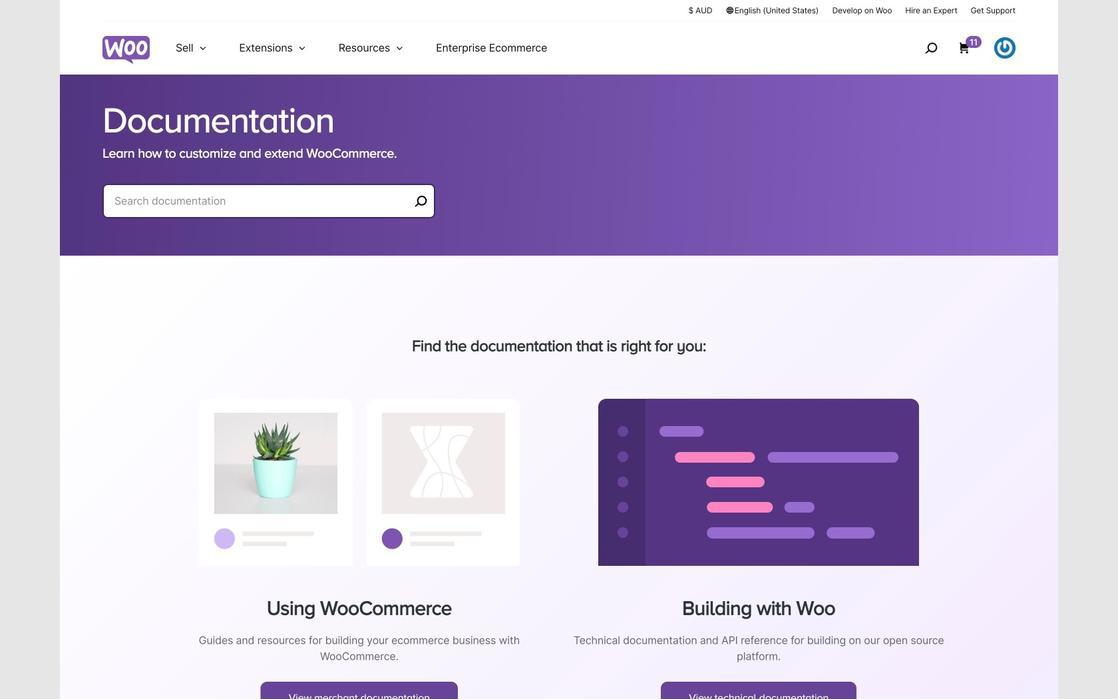 Task type: vqa. For each thing, say whether or not it's contained in the screenshot.
global in the bottom of the page
no



Task type: locate. For each thing, give the bounding box(es) containing it.
service navigation menu element
[[897, 26, 1016, 70]]

open account menu image
[[995, 37, 1016, 59]]

None search field
[[103, 184, 436, 234]]



Task type: describe. For each thing, give the bounding box(es) containing it.
Search documentation search field
[[115, 192, 410, 210]]

illustration of lines of development code image
[[599, 399, 920, 566]]

illustration of two product cards, with a plan and an abstract shape image
[[199, 399, 520, 566]]

search image
[[921, 37, 942, 59]]



